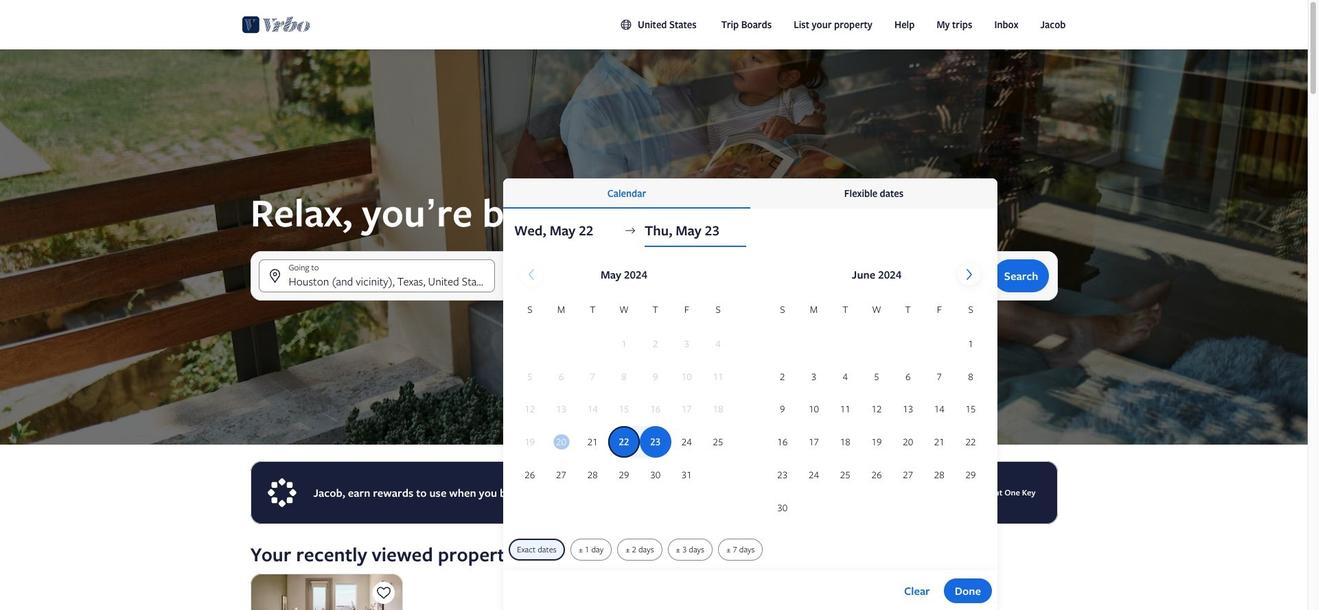 Task type: vqa. For each thing, say whether or not it's contained in the screenshot.
  text field
no



Task type: describe. For each thing, give the bounding box(es) containing it.
vrbo logo image
[[242, 14, 310, 36]]

application inside wizard region
[[515, 258, 987, 525]]

Save Sonder at East 5th | One-Bedroom Apartment w/ Juliet Balcony to a trip checkbox
[[373, 582, 395, 604]]

next month image
[[962, 266, 979, 283]]

june 2024 element
[[767, 302, 987, 525]]



Task type: locate. For each thing, give the bounding box(es) containing it.
today element
[[554, 435, 570, 450]]

application
[[515, 258, 987, 525]]

tab list
[[504, 179, 998, 209]]

may 2024 element
[[515, 302, 734, 492]]

previous month image
[[523, 266, 540, 283]]

main content
[[0, 49, 1308, 611]]

dining image
[[250, 574, 403, 611]]

wizard region
[[0, 49, 1308, 611]]

tab list inside wizard region
[[504, 179, 998, 209]]

small image
[[620, 19, 633, 31]]

directional image
[[624, 225, 637, 237]]



